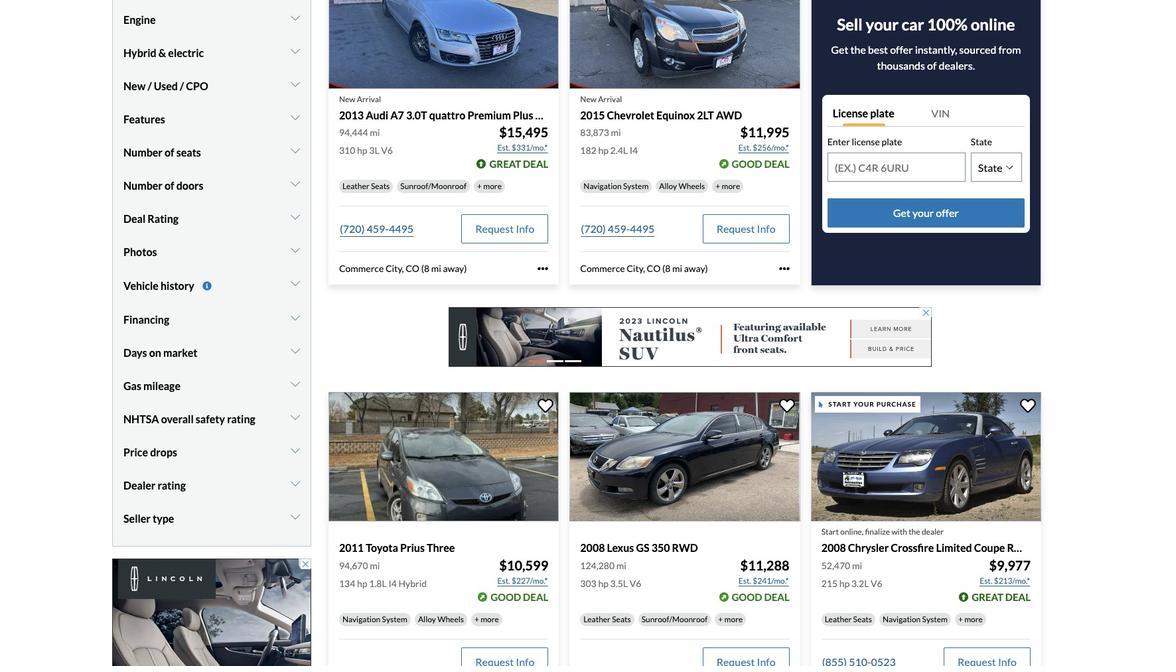 Task type: describe. For each thing, give the bounding box(es) containing it.
deal for $9,977
[[1006, 591, 1031, 603]]

+ for $9,977
[[959, 615, 963, 625]]

commerce for $15,495
[[339, 263, 384, 275]]

leather seats for $15,495
[[343, 182, 390, 192]]

2.4l
[[611, 145, 628, 156]]

on
[[149, 347, 161, 359]]

nhtsa
[[124, 413, 159, 426]]

$15,495 est. $331/mo.*
[[498, 124, 549, 153]]

vin
[[932, 107, 950, 119]]

number for number of doors
[[124, 179, 163, 192]]

gas
[[124, 380, 141, 393]]

new for $15,495
[[339, 94, 356, 104]]

request for $15,495
[[476, 223, 514, 235]]

deal for $15,495
[[523, 158, 549, 170]]

awd inside new arrival 2015 chevrolet equinox 2lt awd
[[716, 109, 742, 122]]

chevron down image for dealer rating
[[291, 479, 300, 490]]

94,444 mi 310 hp 3l v6
[[339, 127, 393, 156]]

request info button for $11,995
[[703, 215, 790, 244]]

rating inside dropdown button
[[227, 413, 255, 426]]

&
[[159, 46, 166, 59]]

$256/mo.*
[[753, 143, 789, 153]]

features button
[[124, 103, 300, 136]]

83,873
[[581, 127, 609, 138]]

215
[[822, 578, 838, 589]]

alloy wheels for $11,995
[[660, 182, 705, 192]]

alloy for $10,599
[[418, 615, 436, 625]]

3l
[[369, 145, 380, 156]]

a7
[[391, 109, 404, 122]]

dealers.
[[939, 59, 976, 71]]

of inside get the best offer instantly, sourced from thousands of dealers.
[[928, 59, 937, 71]]

get for get the best offer instantly, sourced from thousands of dealers.
[[832, 43, 849, 56]]

navigation system for $11,995
[[584, 182, 649, 192]]

view more image
[[202, 282, 212, 291]]

request for $11,995
[[717, 223, 755, 235]]

new / used / cpo
[[124, 80, 208, 92]]

1 horizontal spatial leather
[[584, 615, 611, 625]]

+ for $15,495
[[477, 182, 482, 192]]

info for $11,995
[[757, 223, 776, 235]]

coupe
[[975, 542, 1005, 555]]

52,470
[[822, 560, 851, 571]]

chevron down image for nhtsa overall safety rating
[[291, 413, 300, 423]]

2 / from the left
[[180, 80, 184, 92]]

the inside get the best offer instantly, sourced from thousands of dealers.
[[851, 43, 866, 56]]

start for start your purchase
[[829, 400, 852, 408]]

new arrival 2013 audi a7 3.0t quattro premium plus awd
[[339, 94, 562, 122]]

v6 for $15,495
[[381, 145, 393, 156]]

1 horizontal spatial leather seats
[[584, 615, 631, 625]]

$241/mo.*
[[753, 576, 789, 586]]

commerce city, co (8 mi away) for $11,995
[[581, 263, 708, 275]]

deal for $11,288
[[765, 591, 790, 603]]

chevron down image for photos
[[291, 245, 300, 256]]

dealer
[[922, 527, 944, 537]]

good for $11,995
[[732, 158, 763, 170]]

more for $11,995
[[722, 182, 741, 192]]

hybrid inside 94,670 mi 134 hp 1.8l i4 hybrid
[[399, 578, 427, 589]]

price drops button
[[124, 436, 300, 470]]

financing button
[[124, 304, 300, 337]]

type
[[153, 513, 174, 525]]

i4 for $11,995
[[630, 145, 638, 156]]

cpo
[[186, 80, 208, 92]]

get for get your offer
[[894, 207, 911, 219]]

94,444
[[339, 127, 368, 138]]

days
[[124, 347, 147, 359]]

2011 toyota prius three
[[339, 542, 455, 555]]

350
[[652, 542, 670, 555]]

premium
[[468, 109, 511, 122]]

(720) for $15,495
[[340, 223, 365, 235]]

+ more down est. $241/mo.* "button"
[[719, 615, 743, 625]]

124,280 mi 303 hp 3.5l v6
[[581, 560, 642, 589]]

safety
[[196, 413, 225, 426]]

$9,977
[[990, 558, 1031, 573]]

car
[[902, 14, 925, 34]]

doors
[[176, 179, 204, 192]]

$213/mo.*
[[994, 576, 1031, 586]]

2011
[[339, 542, 364, 555]]

your for offer
[[913, 207, 934, 219]]

online,
[[841, 527, 864, 537]]

engine button
[[124, 3, 300, 36]]

from
[[999, 43, 1021, 56]]

photos
[[124, 246, 157, 258]]

seats for $15,495
[[371, 182, 390, 192]]

est. $331/mo.* button
[[497, 142, 549, 155]]

(720) 459-4495 button for $11,995
[[581, 215, 656, 244]]

financing
[[124, 314, 169, 326]]

blue 2008 chrysler crossfire limited coupe rwd coupe rear-wheel drive 5-speed automatic image
[[811, 392, 1042, 522]]

new for $11,995
[[581, 94, 597, 104]]

best
[[868, 43, 888, 56]]

gray 2015 chevrolet equinox 2lt awd suv / crossover all-wheel drive 6-speed automatic image
[[570, 0, 801, 89]]

est. for $15,495
[[498, 143, 510, 153]]

chevron down image inside vehicle history dropdown button
[[291, 278, 300, 289]]

number of doors button
[[124, 169, 300, 202]]

chevrolet
[[607, 109, 655, 122]]

thousands
[[877, 59, 926, 71]]

gas mileage button
[[124, 370, 300, 403]]

vehicle history
[[124, 280, 194, 292]]

mi for $15,495
[[370, 127, 380, 138]]

gas mileage
[[124, 380, 181, 393]]

dealer
[[124, 480, 156, 492]]

commerce city, co (8 mi away) for $15,495
[[339, 263, 467, 275]]

+ more for $10,599
[[475, 615, 499, 625]]

1 horizontal spatial advertisement element
[[449, 307, 932, 367]]

est. $213/mo.* button
[[980, 575, 1031, 588]]

$331/mo.*
[[512, 143, 548, 153]]

$11,995 est. $256/mo.*
[[739, 124, 790, 153]]

limited
[[936, 542, 973, 555]]

3.2l
[[852, 578, 869, 589]]

459- for $15,495
[[367, 223, 389, 235]]

hp for $10,599
[[357, 578, 368, 589]]

new inside dropdown button
[[124, 80, 146, 92]]

est. $241/mo.* button
[[738, 575, 790, 588]]

2013
[[339, 109, 364, 122]]

v6 for $11,288
[[630, 578, 642, 589]]

1 horizontal spatial seats
[[612, 615, 631, 625]]

system for $11,995
[[623, 182, 649, 192]]

1 horizontal spatial sunroof/moonroof
[[642, 615, 708, 625]]

with
[[892, 527, 908, 537]]

gray 2011 toyota prius three hatchback front-wheel drive continuously variable transmission image
[[329, 392, 559, 522]]

hp for $9,977
[[840, 578, 850, 589]]

alloy wheels for $10,599
[[418, 615, 464, 625]]

134
[[339, 578, 355, 589]]

chevron down image for price drops
[[291, 446, 300, 456]]

83,873 mi 182 hp 2.4l i4
[[581, 127, 638, 156]]

great deal for $9,977
[[972, 591, 1031, 603]]

$11,995
[[741, 124, 790, 140]]

chevron down image for deal rating
[[291, 212, 300, 222]]

navigation system for $10,599
[[343, 615, 408, 625]]

1 2008 from the left
[[581, 542, 605, 555]]

start your purchase
[[829, 400, 917, 408]]

co for $11,995
[[647, 263, 661, 275]]

of for seats
[[165, 146, 174, 159]]

leather for $9,977
[[825, 615, 852, 625]]

chevron down image for hybrid & electric
[[291, 46, 300, 56]]

hp for $11,995
[[599, 145, 609, 156]]

est. for $11,288
[[739, 576, 752, 586]]

leather seats for $9,977
[[825, 615, 872, 625]]

lexus
[[607, 542, 634, 555]]

the inside "start online, finalize with the dealer 2008 chrysler crossfire limited coupe rwd"
[[909, 527, 921, 537]]

license plate
[[833, 107, 895, 119]]

deal rating
[[124, 212, 179, 225]]

good deal for $11,288
[[732, 591, 790, 603]]

2008 lexus gs 350 rwd
[[581, 542, 698, 555]]

$227/mo.*
[[512, 576, 548, 586]]

459- for $11,995
[[608, 223, 630, 235]]

three
[[427, 542, 455, 555]]

+ more for $9,977
[[959, 615, 983, 625]]

mouse pointer image
[[819, 401, 824, 408]]

deal rating button
[[124, 202, 300, 236]]

100%
[[928, 14, 968, 34]]

i4 for $10,599
[[389, 578, 397, 589]]

away) for $11,995
[[684, 263, 708, 275]]

electric
[[168, 46, 204, 59]]

sell your car 100% online
[[837, 14, 1016, 34]]

market
[[163, 347, 197, 359]]



Task type: vqa. For each thing, say whether or not it's contained in the screenshot.
Equinox
yes



Task type: locate. For each thing, give the bounding box(es) containing it.
0 vertical spatial offer
[[891, 43, 913, 56]]

2 co from the left
[[647, 263, 661, 275]]

start
[[829, 400, 852, 408], [822, 527, 839, 537]]

more for $9,977
[[965, 615, 983, 625]]

2 request info button from the left
[[703, 215, 790, 244]]

co for $15,495
[[406, 263, 420, 275]]

2008 inside "start online, finalize with the dealer 2008 chrysler crossfire limited coupe rwd"
[[822, 542, 846, 555]]

1 arrival from the left
[[357, 94, 381, 104]]

more for $15,495
[[484, 182, 502, 192]]

2 (8 from the left
[[663, 263, 671, 275]]

(720) 459-4495 button for $15,495
[[339, 215, 414, 244]]

hp for $11,288
[[599, 578, 609, 589]]

good deal for $10,599
[[491, 591, 549, 603]]

1 co from the left
[[406, 263, 420, 275]]

hp right 215
[[840, 578, 850, 589]]

0 horizontal spatial advertisement element
[[112, 559, 311, 667]]

navigation for $11,995
[[584, 182, 622, 192]]

0 horizontal spatial arrival
[[357, 94, 381, 104]]

0 horizontal spatial request info button
[[462, 215, 549, 244]]

$11,288
[[741, 558, 790, 573]]

$15,495
[[499, 124, 549, 140]]

away) for $15,495
[[443, 263, 467, 275]]

est. inside $11,995 est. $256/mo.*
[[739, 143, 752, 153]]

0 horizontal spatial navigation system
[[343, 615, 408, 625]]

0 vertical spatial alloy wheels
[[660, 182, 705, 192]]

mi
[[370, 127, 380, 138], [611, 127, 621, 138], [431, 263, 441, 275], [673, 263, 683, 275], [370, 560, 380, 571], [617, 560, 627, 571], [853, 560, 863, 571]]

1 vertical spatial great deal
[[972, 591, 1031, 603]]

chevron down image inside photos dropdown button
[[291, 245, 300, 256]]

good down est. $241/mo.* "button"
[[732, 591, 763, 603]]

start for start online, finalize with the dealer 2008 chrysler crossfire limited coupe rwd
[[822, 527, 839, 537]]

182
[[581, 145, 597, 156]]

leather down "303"
[[584, 615, 611, 625]]

gs
[[636, 542, 650, 555]]

1 ellipsis h image from the left
[[538, 264, 549, 275]]

good deal
[[732, 158, 790, 170], [491, 591, 549, 603], [732, 591, 790, 603]]

state
[[971, 136, 993, 147]]

1 horizontal spatial request info button
[[703, 215, 790, 244]]

seats down 3.2l
[[854, 615, 872, 625]]

4495 for $15,495
[[389, 223, 414, 235]]

offer
[[891, 43, 913, 56], [936, 207, 959, 219]]

1 horizontal spatial ellipsis h image
[[779, 264, 790, 275]]

2 chevron down image from the top
[[291, 145, 300, 156]]

hybrid inside dropdown button
[[124, 46, 157, 59]]

v6 right 3.5l on the bottom of page
[[630, 578, 642, 589]]

hybrid & electric button
[[124, 36, 300, 70]]

1 info from the left
[[516, 223, 535, 235]]

your for car
[[866, 14, 899, 34]]

number down features
[[124, 146, 163, 159]]

of left seats
[[165, 146, 174, 159]]

1 horizontal spatial request
[[717, 223, 755, 235]]

0 horizontal spatial (720)
[[340, 223, 365, 235]]

/ left cpo in the left of the page
[[180, 80, 184, 92]]

seller
[[124, 513, 151, 525]]

number of seats
[[124, 146, 201, 159]]

2 info from the left
[[757, 223, 776, 235]]

hp inside 124,280 mi 303 hp 3.5l v6
[[599, 578, 609, 589]]

7 chevron down image from the top
[[291, 512, 300, 523]]

1 vertical spatial advertisement element
[[112, 559, 311, 667]]

v6 right 3.2l
[[871, 578, 883, 589]]

0 horizontal spatial sunroof/moonroof
[[401, 182, 467, 192]]

rating right "safety"
[[227, 413, 255, 426]]

mi for $11,995
[[611, 127, 621, 138]]

est. for $11,995
[[739, 143, 752, 153]]

1 commerce city, co (8 mi away) from the left
[[339, 263, 467, 275]]

great deal down est. $331/mo.* button
[[490, 158, 549, 170]]

offer inside get the best offer instantly, sourced from thousands of dealers.
[[891, 43, 913, 56]]

rating inside dropdown button
[[158, 480, 186, 492]]

/ left used
[[148, 80, 152, 92]]

0 horizontal spatial rwd
[[672, 542, 698, 555]]

mi inside 94,444 mi 310 hp 3l v6
[[370, 127, 380, 138]]

good down est. $227/mo.* button
[[491, 591, 521, 603]]

sunroof/moonroof
[[401, 182, 467, 192], [642, 615, 708, 625]]

1 horizontal spatial get
[[894, 207, 911, 219]]

purchase
[[877, 400, 917, 408]]

2 horizontal spatial v6
[[871, 578, 883, 589]]

dealer rating button
[[124, 470, 300, 503]]

0 horizontal spatial 4495
[[389, 223, 414, 235]]

license
[[833, 107, 869, 119]]

get your offer
[[894, 207, 959, 219]]

chevron down image inside the engine "dropdown button"
[[291, 13, 300, 23]]

2 horizontal spatial system
[[923, 615, 948, 625]]

arrival inside "new arrival 2013 audi a7 3.0t quattro premium plus awd"
[[357, 94, 381, 104]]

2 vertical spatial your
[[854, 400, 875, 408]]

new / used / cpo button
[[124, 70, 300, 103]]

deal down the $331/mo.*
[[523, 158, 549, 170]]

seats down 3.5l on the bottom of page
[[612, 615, 631, 625]]

1 awd from the left
[[535, 109, 562, 122]]

the left best
[[851, 43, 866, 56]]

number up deal rating
[[124, 179, 163, 192]]

chevron down image inside features dropdown button
[[291, 112, 300, 123]]

days on market
[[124, 347, 197, 359]]

new arrival 2015 chevrolet equinox 2lt awd
[[581, 94, 742, 122]]

chevron down image for seller type
[[291, 512, 300, 523]]

chevron down image inside number of seats dropdown button
[[291, 145, 300, 156]]

more down est. $331/mo.* button
[[484, 182, 502, 192]]

v6 inside 94,444 mi 310 hp 3l v6
[[381, 145, 393, 156]]

vehicle
[[124, 280, 159, 292]]

seller type button
[[124, 503, 300, 536]]

request info button for $15,495
[[462, 215, 549, 244]]

+ for $10,599
[[475, 615, 479, 625]]

0 horizontal spatial commerce
[[339, 263, 384, 275]]

mi inside 52,470 mi 215 hp 3.2l v6
[[853, 560, 863, 571]]

0 horizontal spatial rating
[[158, 480, 186, 492]]

est. $256/mo.* button
[[738, 142, 790, 155]]

1 (8 from the left
[[421, 263, 430, 275]]

more down est. $227/mo.* button
[[481, 615, 499, 625]]

1 vertical spatial i4
[[389, 578, 397, 589]]

your left purchase
[[854, 400, 875, 408]]

0 horizontal spatial (720) 459-4495 button
[[339, 215, 414, 244]]

est. down $11,288
[[739, 576, 752, 586]]

2 horizontal spatial navigation system
[[883, 615, 948, 625]]

leather down 310
[[343, 182, 370, 192]]

(720) 459-4495 button
[[339, 215, 414, 244], [581, 215, 656, 244]]

52,470 mi 215 hp 3.2l v6
[[822, 560, 883, 589]]

1 horizontal spatial great
[[972, 591, 1004, 603]]

get down "sell"
[[832, 43, 849, 56]]

3.0t
[[406, 109, 427, 122]]

hp right 182
[[599, 145, 609, 156]]

0 horizontal spatial /
[[148, 80, 152, 92]]

0 horizontal spatial v6
[[381, 145, 393, 156]]

2 (720) 459-4495 from the left
[[581, 223, 655, 235]]

0 horizontal spatial i4
[[389, 578, 397, 589]]

2 ellipsis h image from the left
[[779, 264, 790, 275]]

1 vertical spatial plate
[[882, 136, 903, 147]]

chevron down image inside 'days on market' dropdown button
[[291, 346, 300, 357]]

i4 right 2.4l
[[630, 145, 638, 156]]

leather down 215
[[825, 615, 852, 625]]

sourced
[[960, 43, 997, 56]]

2 number from the top
[[124, 179, 163, 192]]

2 horizontal spatial navigation
[[883, 615, 921, 625]]

leather for $15,495
[[343, 182, 370, 192]]

est. down $11,995 on the right top of the page
[[739, 143, 752, 153]]

chevron down image inside the new / used / cpo dropdown button
[[291, 79, 300, 90]]

arrival up 2015
[[598, 94, 622, 104]]

chevron down image for gas mileage
[[291, 379, 300, 390]]

leather seats down 3.2l
[[825, 615, 872, 625]]

0 horizontal spatial leather seats
[[343, 182, 390, 192]]

0 horizontal spatial get
[[832, 43, 849, 56]]

7 chevron down image from the top
[[291, 278, 300, 289]]

0 horizontal spatial commerce city, co (8 mi away)
[[339, 263, 467, 275]]

price drops
[[124, 446, 177, 459]]

ellipsis h image
[[538, 264, 549, 275], [779, 264, 790, 275]]

arrival for $15,495
[[357, 94, 381, 104]]

0 vertical spatial get
[[832, 43, 849, 56]]

plate
[[871, 107, 895, 119], [882, 136, 903, 147]]

1 horizontal spatial info
[[757, 223, 776, 235]]

ellipsis h image for $15,495
[[538, 264, 549, 275]]

plate inside tab
[[871, 107, 895, 119]]

leather seats down 3.5l on the bottom of page
[[584, 615, 631, 625]]

more down est. $241/mo.* "button"
[[725, 615, 743, 625]]

chevron down image for days on market
[[291, 346, 300, 357]]

deal down $256/mo.*
[[765, 158, 790, 170]]

1 away) from the left
[[443, 263, 467, 275]]

arrival inside new arrival 2015 chevrolet equinox 2lt awd
[[598, 94, 622, 104]]

new inside "new arrival 2013 audi a7 3.0t quattro premium plus awd"
[[339, 94, 356, 104]]

deal down $241/mo.*
[[765, 591, 790, 603]]

number of seats button
[[124, 136, 300, 169]]

alloy wheels
[[660, 182, 705, 192], [418, 615, 464, 625]]

great deal down the est. $213/mo.* button
[[972, 591, 1031, 603]]

2 commerce from the left
[[581, 263, 625, 275]]

i4 inside 83,873 mi 182 hp 2.4l i4
[[630, 145, 638, 156]]

1 number from the top
[[124, 146, 163, 159]]

commerce for $11,995
[[581, 263, 625, 275]]

0 horizontal spatial 2008
[[581, 542, 605, 555]]

3 chevron down image from the top
[[291, 346, 300, 357]]

mi for $10,599
[[370, 560, 380, 571]]

0 horizontal spatial away)
[[443, 263, 467, 275]]

drops
[[150, 446, 177, 459]]

1 horizontal spatial city,
[[627, 263, 645, 275]]

city, for $15,495
[[386, 263, 404, 275]]

chevron down image inside nhtsa overall safety rating dropdown button
[[291, 413, 300, 423]]

1 horizontal spatial rating
[[227, 413, 255, 426]]

chevron down image inside hybrid & electric dropdown button
[[291, 46, 300, 56]]

great down est. $331/mo.* button
[[490, 158, 521, 170]]

est. inside $15,495 est. $331/mo.*
[[498, 143, 510, 153]]

0 vertical spatial hybrid
[[124, 46, 157, 59]]

1.8l
[[369, 578, 387, 589]]

(8 for $11,995
[[663, 263, 671, 275]]

chevron down image inside dealer rating dropdown button
[[291, 479, 300, 490]]

est. for $10,599
[[498, 576, 510, 586]]

deal
[[124, 212, 146, 225]]

good
[[732, 158, 763, 170], [491, 591, 521, 603], [732, 591, 763, 603]]

4 chevron down image from the top
[[291, 379, 300, 390]]

1 rwd from the left
[[672, 542, 698, 555]]

good for $10,599
[[491, 591, 521, 603]]

start online, finalize with the dealer 2008 chrysler crossfire limited coupe rwd
[[822, 527, 1034, 555]]

enter license plate
[[828, 136, 903, 147]]

prius
[[400, 542, 425, 555]]

0 horizontal spatial leather
[[343, 182, 370, 192]]

1 horizontal spatial commerce
[[581, 263, 625, 275]]

new inside new arrival 2015 chevrolet equinox 2lt awd
[[581, 94, 597, 104]]

0 horizontal spatial system
[[382, 615, 408, 625]]

hp inside 52,470 mi 215 hp 3.2l v6
[[840, 578, 850, 589]]

est. for $9,977
[[980, 576, 993, 586]]

1 horizontal spatial (720)
[[581, 223, 606, 235]]

the right with
[[909, 527, 921, 537]]

mi inside 83,873 mi 182 hp 2.4l i4
[[611, 127, 621, 138]]

mi for $9,977
[[853, 560, 863, 571]]

request info for $11,995
[[717, 223, 776, 235]]

2 (720) from the left
[[581, 223, 606, 235]]

1 (720) from the left
[[340, 223, 365, 235]]

great for $15,495
[[490, 158, 521, 170]]

1 vertical spatial wheels
[[438, 615, 464, 625]]

new up 2015
[[581, 94, 597, 104]]

great down the est. $213/mo.* button
[[972, 591, 1004, 603]]

chevron down image for features
[[291, 112, 300, 123]]

(720) 459-4495
[[340, 223, 414, 235], [581, 223, 655, 235]]

1 horizontal spatial (720) 459-4495
[[581, 223, 655, 235]]

wheels for $10,599
[[438, 615, 464, 625]]

good for $11,288
[[732, 591, 763, 603]]

0 vertical spatial wheels
[[679, 182, 705, 192]]

2 horizontal spatial new
[[581, 94, 597, 104]]

chevron down image inside seller type dropdown button
[[291, 512, 300, 523]]

rwd up $9,977
[[1008, 542, 1034, 555]]

2 city, from the left
[[627, 263, 645, 275]]

navigation for $10,599
[[343, 615, 381, 625]]

chevron down image inside financing dropdown button
[[291, 313, 300, 324]]

hp
[[357, 145, 368, 156], [599, 145, 609, 156], [357, 578, 368, 589], [599, 578, 609, 589], [840, 578, 850, 589]]

1 horizontal spatial new
[[339, 94, 356, 104]]

hp left the 3l
[[357, 145, 368, 156]]

0 vertical spatial great deal
[[490, 158, 549, 170]]

0 vertical spatial number
[[124, 146, 163, 159]]

online
[[971, 14, 1016, 34]]

number
[[124, 146, 163, 159], [124, 179, 163, 192]]

1 vertical spatial sunroof/moonroof
[[642, 615, 708, 625]]

2 459- from the left
[[608, 223, 630, 235]]

nhtsa overall safety rating
[[124, 413, 255, 426]]

enter
[[828, 136, 850, 147]]

license
[[852, 136, 880, 147]]

deal down $213/mo.* at bottom
[[1006, 591, 1031, 603]]

deal for $11,995
[[765, 158, 790, 170]]

1 city, from the left
[[386, 263, 404, 275]]

chevron down image for new / used / cpo
[[291, 79, 300, 90]]

rating
[[148, 212, 179, 225]]

0 horizontal spatial hybrid
[[124, 46, 157, 59]]

deal for $10,599
[[523, 591, 549, 603]]

hp inside 94,670 mi 134 hp 1.8l i4 hybrid
[[357, 578, 368, 589]]

start left online,
[[822, 527, 839, 537]]

1 chevron down image from the top
[[291, 13, 300, 23]]

get inside "button"
[[894, 207, 911, 219]]

+ more down the est. $213/mo.* button
[[959, 615, 983, 625]]

1 vertical spatial great
[[972, 591, 1004, 603]]

+ more for $11,995
[[716, 182, 741, 192]]

2 awd from the left
[[716, 109, 742, 122]]

0 vertical spatial rating
[[227, 413, 255, 426]]

0 vertical spatial i4
[[630, 145, 638, 156]]

1 horizontal spatial /
[[180, 80, 184, 92]]

est. inside the $10,599 est. $227/mo.*
[[498, 576, 510, 586]]

more for $10,599
[[481, 615, 499, 625]]

est. inside $9,977 est. $213/mo.*
[[980, 576, 993, 586]]

1 request from the left
[[476, 223, 514, 235]]

1 vertical spatial your
[[913, 207, 934, 219]]

arrival for $11,995
[[598, 94, 622, 104]]

3 chevron down image from the top
[[291, 112, 300, 123]]

city, for $11,995
[[627, 263, 645, 275]]

awd inside "new arrival 2013 audi a7 3.0t quattro premium plus awd"
[[535, 109, 562, 122]]

get inside get the best offer instantly, sourced from thousands of dealers.
[[832, 43, 849, 56]]

silver 2013 audi a7 3.0t quattro premium plus awd sedan all-wheel drive 8-speed automatic image
[[329, 0, 559, 89]]

2 request info from the left
[[717, 223, 776, 235]]

chevron down image for engine
[[291, 13, 300, 23]]

+ more down est. $227/mo.* button
[[475, 615, 499, 625]]

hp inside 83,873 mi 182 hp 2.4l i4
[[599, 145, 609, 156]]

crossfire
[[891, 542, 934, 555]]

2 chevron down image from the top
[[291, 79, 300, 90]]

hp right "303"
[[599, 578, 609, 589]]

mi inside 94,670 mi 134 hp 1.8l i4 hybrid
[[370, 560, 380, 571]]

sell
[[837, 14, 863, 34]]

0 horizontal spatial seats
[[371, 182, 390, 192]]

seats for $9,977
[[854, 615, 872, 625]]

mi inside 124,280 mi 303 hp 3.5l v6
[[617, 560, 627, 571]]

chevron down image inside deal rating dropdown button
[[291, 212, 300, 222]]

chevron down image for financing
[[291, 313, 300, 324]]

good down est. $256/mo.* button
[[732, 158, 763, 170]]

1 horizontal spatial system
[[623, 182, 649, 192]]

1 vertical spatial start
[[822, 527, 839, 537]]

awd
[[535, 109, 562, 122], [716, 109, 742, 122]]

nhtsa overall safety rating button
[[124, 403, 300, 436]]

0 vertical spatial the
[[851, 43, 866, 56]]

start inside "start online, finalize with the dealer 2008 chrysler crossfire limited coupe rwd"
[[822, 527, 839, 537]]

est. inside $11,288 est. $241/mo.*
[[739, 576, 752, 586]]

1 (720) 459-4495 button from the left
[[339, 215, 414, 244]]

engine
[[124, 13, 156, 26]]

1 horizontal spatial alloy
[[660, 182, 677, 192]]

2lt
[[697, 109, 714, 122]]

chevron down image
[[291, 46, 300, 56], [291, 145, 300, 156], [291, 346, 300, 357], [291, 379, 300, 390], [291, 413, 300, 423], [291, 479, 300, 490], [291, 512, 300, 523]]

arrival
[[357, 94, 381, 104], [598, 94, 622, 104]]

2 horizontal spatial leather seats
[[825, 615, 872, 625]]

chrysler
[[848, 542, 889, 555]]

get
[[832, 43, 849, 56], [894, 207, 911, 219]]

license plate tab
[[828, 100, 926, 127]]

days on market button
[[124, 337, 300, 370]]

4 chevron down image from the top
[[291, 179, 300, 189]]

2 horizontal spatial seats
[[854, 615, 872, 625]]

new left used
[[124, 80, 146, 92]]

wheels for $11,995
[[679, 182, 705, 192]]

0 horizontal spatial alloy
[[418, 615, 436, 625]]

1 commerce from the left
[[339, 263, 384, 275]]

rating right the "dealer"
[[158, 480, 186, 492]]

6 chevron down image from the top
[[291, 245, 300, 256]]

hp inside 94,444 mi 310 hp 3l v6
[[357, 145, 368, 156]]

1 vertical spatial offer
[[936, 207, 959, 219]]

1 horizontal spatial navigation system
[[584, 182, 649, 192]]

9 chevron down image from the top
[[291, 446, 300, 456]]

2008 up 52,470
[[822, 542, 846, 555]]

(720) for $11,995
[[581, 223, 606, 235]]

124,280
[[581, 560, 615, 571]]

8 chevron down image from the top
[[291, 313, 300, 324]]

1 chevron down image from the top
[[291, 46, 300, 56]]

chevron down image
[[291, 13, 300, 23], [291, 79, 300, 90], [291, 112, 300, 123], [291, 179, 300, 189], [291, 212, 300, 222], [291, 245, 300, 256], [291, 278, 300, 289], [291, 313, 300, 324], [291, 446, 300, 456]]

leather seats down the 3l
[[343, 182, 390, 192]]

wheels
[[679, 182, 705, 192], [438, 615, 464, 625]]

good deal down est. $256/mo.* button
[[732, 158, 790, 170]]

the
[[851, 43, 866, 56], [909, 527, 921, 537]]

5 chevron down image from the top
[[291, 212, 300, 222]]

5 chevron down image from the top
[[291, 413, 300, 423]]

start right mouse pointer icon
[[829, 400, 852, 408]]

1 horizontal spatial 459-
[[608, 223, 630, 235]]

more down the est. $213/mo.* button
[[965, 615, 983, 625]]

awd right plus
[[535, 109, 562, 122]]

est. left $213/mo.* at bottom
[[980, 576, 993, 586]]

est. down $10,599
[[498, 576, 510, 586]]

2008 up 124,280
[[581, 542, 605, 555]]

2 request from the left
[[717, 223, 755, 235]]

est.
[[498, 143, 510, 153], [739, 143, 752, 153], [498, 576, 510, 586], [739, 576, 752, 586], [980, 576, 993, 586]]

of down instantly,
[[928, 59, 937, 71]]

2 (720) 459-4495 button from the left
[[581, 215, 656, 244]]

1 horizontal spatial arrival
[[598, 94, 622, 104]]

hp for $15,495
[[357, 145, 368, 156]]

+ more down est. $331/mo.* button
[[477, 182, 502, 192]]

your up best
[[866, 14, 899, 34]]

chevron down image inside number of doors dropdown button
[[291, 179, 300, 189]]

1 horizontal spatial alloy wheels
[[660, 182, 705, 192]]

your for purchase
[[854, 400, 875, 408]]

1 horizontal spatial (8
[[663, 263, 671, 275]]

v6 inside 52,470 mi 215 hp 3.2l v6
[[871, 578, 883, 589]]

est. down the '$15,495'
[[498, 143, 510, 153]]

0 horizontal spatial (8
[[421, 263, 430, 275]]

1 horizontal spatial v6
[[630, 578, 642, 589]]

commerce city, co (8 mi away)
[[339, 263, 467, 275], [581, 263, 708, 275]]

est. $227/mo.* button
[[497, 575, 549, 588]]

i4
[[630, 145, 638, 156], [389, 578, 397, 589]]

hybrid left "&"
[[124, 46, 157, 59]]

deal down $227/mo.*
[[523, 591, 549, 603]]

used
[[154, 80, 178, 92]]

new up 2013
[[339, 94, 356, 104]]

1 horizontal spatial (720) 459-4495 button
[[581, 215, 656, 244]]

2 rwd from the left
[[1008, 542, 1034, 555]]

more down est. $256/mo.* button
[[722, 182, 741, 192]]

0 vertical spatial great
[[490, 158, 521, 170]]

Enter license plate field
[[828, 154, 965, 182]]

v6 for $9,977
[[871, 578, 883, 589]]

great deal for $15,495
[[490, 158, 549, 170]]

1 horizontal spatial wheels
[[679, 182, 705, 192]]

0 vertical spatial alloy
[[660, 182, 677, 192]]

your inside "button"
[[913, 207, 934, 219]]

0 vertical spatial plate
[[871, 107, 895, 119]]

1 horizontal spatial the
[[909, 527, 921, 537]]

rwd inside "start online, finalize with the dealer 2008 chrysler crossfire limited coupe rwd"
[[1008, 542, 1034, 555]]

+
[[477, 182, 482, 192], [716, 182, 721, 192], [475, 615, 479, 625], [719, 615, 723, 625], [959, 615, 963, 625]]

1 horizontal spatial 4495
[[630, 223, 655, 235]]

1 vertical spatial get
[[894, 207, 911, 219]]

awd right 2lt
[[716, 109, 742, 122]]

of left doors
[[165, 179, 174, 192]]

info for $15,495
[[516, 223, 535, 235]]

(720) 459-4495 for $15,495
[[340, 223, 414, 235]]

0 vertical spatial your
[[866, 14, 899, 34]]

0 horizontal spatial city,
[[386, 263, 404, 275]]

0 vertical spatial advertisement element
[[449, 307, 932, 367]]

$11,288 est. $241/mo.*
[[739, 558, 790, 586]]

1 request info button from the left
[[462, 215, 549, 244]]

1 (720) 459-4495 from the left
[[340, 223, 414, 235]]

(720) 459-4495 for $11,995
[[581, 223, 655, 235]]

i4 inside 94,670 mi 134 hp 1.8l i4 hybrid
[[389, 578, 397, 589]]

$10,599
[[499, 558, 549, 573]]

1 request info from the left
[[476, 223, 535, 235]]

94,670 mi 134 hp 1.8l i4 hybrid
[[339, 560, 427, 589]]

finalize
[[866, 527, 890, 537]]

1 vertical spatial rating
[[158, 480, 186, 492]]

good deal down est. $227/mo.* button
[[491, 591, 549, 603]]

more
[[484, 182, 502, 192], [722, 182, 741, 192], [481, 615, 499, 625], [725, 615, 743, 625], [965, 615, 983, 625]]

good deal down est. $241/mo.* "button"
[[732, 591, 790, 603]]

+ more down est. $256/mo.* button
[[716, 182, 741, 192]]

vin tab
[[926, 100, 1025, 127]]

hybrid right 1.8l
[[399, 578, 427, 589]]

ellipsis h image for $11,995
[[779, 264, 790, 275]]

get down enter license plate field
[[894, 207, 911, 219]]

1 horizontal spatial i4
[[630, 145, 638, 156]]

0 horizontal spatial alloy wheels
[[418, 615, 464, 625]]

your down enter license plate field
[[913, 207, 934, 219]]

0 horizontal spatial great deal
[[490, 158, 549, 170]]

advertisement element
[[449, 307, 932, 367], [112, 559, 311, 667]]

1 horizontal spatial navigation
[[584, 182, 622, 192]]

$9,977 est. $213/mo.*
[[980, 558, 1031, 586]]

2 arrival from the left
[[598, 94, 622, 104]]

i4 right 1.8l
[[389, 578, 397, 589]]

request info for $15,495
[[476, 223, 535, 235]]

1 vertical spatial number
[[124, 179, 163, 192]]

+ for $11,995
[[716, 182, 721, 192]]

seats down the 3l
[[371, 182, 390, 192]]

history
[[161, 280, 194, 292]]

rwd right 350
[[672, 542, 698, 555]]

v6
[[381, 145, 393, 156], [630, 578, 642, 589], [871, 578, 883, 589]]

2 4495 from the left
[[630, 223, 655, 235]]

303
[[581, 578, 597, 589]]

chevron down image inside price drops dropdown button
[[291, 446, 300, 456]]

chevron down image inside gas mileage 'dropdown button'
[[291, 379, 300, 390]]

6 chevron down image from the top
[[291, 479, 300, 490]]

0 horizontal spatial 459-
[[367, 223, 389, 235]]

tab list
[[828, 100, 1025, 127]]

get your offer button
[[828, 199, 1025, 228]]

1 horizontal spatial hybrid
[[399, 578, 427, 589]]

hp right the 134
[[357, 578, 368, 589]]

1 459- from the left
[[367, 223, 389, 235]]

arrival up audi
[[357, 94, 381, 104]]

v6 inside 124,280 mi 303 hp 3.5l v6
[[630, 578, 642, 589]]

mi for $11,288
[[617, 560, 627, 571]]

number for number of seats
[[124, 146, 163, 159]]

v6 right the 3l
[[381, 145, 393, 156]]

alloy for $11,995
[[660, 182, 677, 192]]

0 horizontal spatial new
[[124, 80, 146, 92]]

commerce
[[339, 263, 384, 275], [581, 263, 625, 275]]

toyota
[[366, 542, 398, 555]]

1 horizontal spatial request info
[[717, 223, 776, 235]]

2 away) from the left
[[684, 263, 708, 275]]

tab list containing license plate
[[828, 100, 1025, 127]]

1 4495 from the left
[[389, 223, 414, 235]]

+ more for $15,495
[[477, 182, 502, 192]]

of for doors
[[165, 179, 174, 192]]

1 horizontal spatial commerce city, co (8 mi away)
[[581, 263, 708, 275]]

2 commerce city, co (8 mi away) from the left
[[581, 263, 708, 275]]

offer inside "button"
[[936, 207, 959, 219]]

2 2008 from the left
[[822, 542, 846, 555]]

1 / from the left
[[148, 80, 152, 92]]



